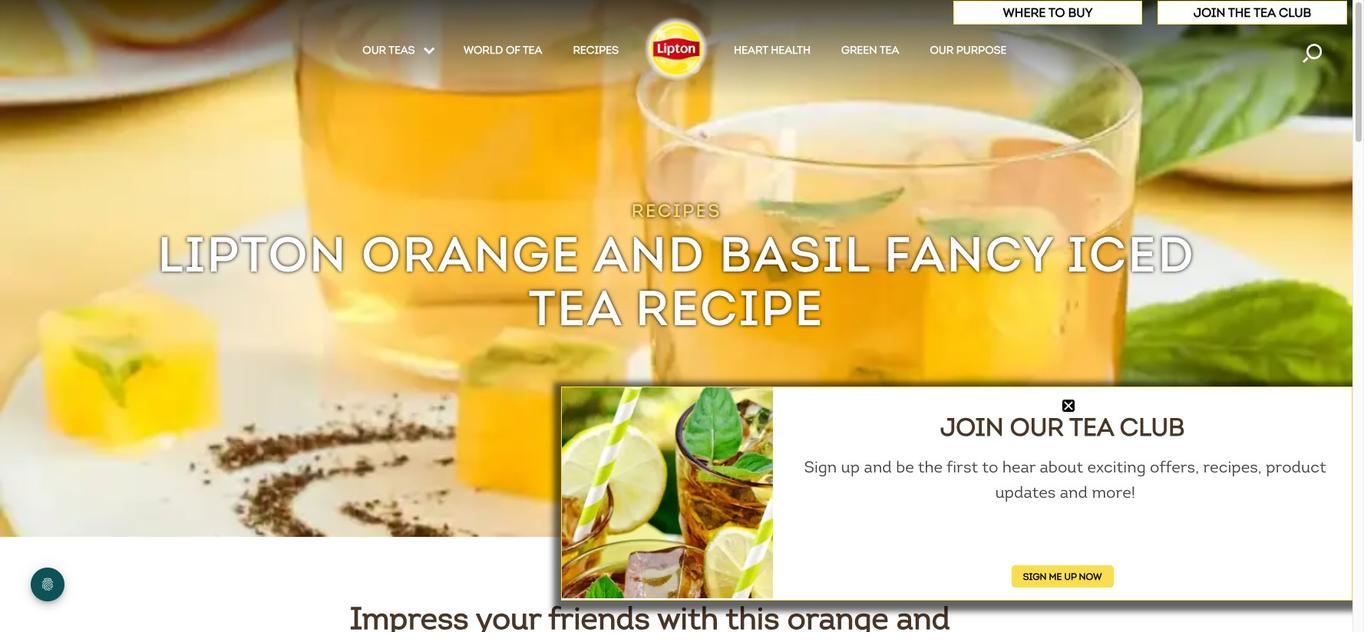 Task type: vqa. For each thing, say whether or not it's contained in the screenshot.
OFFERS,
yes



Task type: locate. For each thing, give the bounding box(es) containing it.
0 horizontal spatial our
[[930, 44, 954, 57]]

0 vertical spatial tea
[[1254, 5, 1276, 20]]

tea right of
[[523, 44, 542, 57]]

1 vertical spatial and
[[864, 457, 892, 477]]

1 horizontal spatial tea
[[880, 44, 899, 57]]

world of tea link
[[464, 44, 542, 62]]

join our tea club
[[941, 412, 1185, 443]]

the
[[918, 457, 943, 477]]

tea
[[523, 44, 542, 57], [1070, 412, 1114, 443]]

our
[[930, 44, 954, 57], [1010, 412, 1064, 443]]

join
[[1194, 5, 1226, 20]]

where to buy button
[[953, 1, 1143, 25]]

our left purpose
[[930, 44, 954, 57]]

exciting
[[1088, 457, 1146, 477]]

sign me up now
[[1023, 571, 1102, 583]]

lipton site logo image
[[642, 14, 711, 83]]

tea
[[1254, 5, 1276, 20], [880, 44, 899, 57], [528, 277, 622, 340]]

green tea
[[842, 44, 899, 57]]

offers,
[[1150, 457, 1199, 477]]

sign up and be the first to hear about exciting offers, recipes, product updates and more!
[[804, 457, 1327, 503]]

0 horizontal spatial and
[[594, 223, 706, 286]]

026e8 image
[[1063, 400, 1075, 412]]

0 vertical spatial our
[[930, 44, 954, 57]]

1 vertical spatial our
[[1010, 412, 1064, 443]]

sign me up now link
[[1012, 566, 1114, 588]]

now
[[1079, 571, 1102, 583]]

open privacy settings image
[[31, 568, 64, 602]]

to
[[982, 457, 998, 477]]

hero image image
[[0, 0, 1353, 538]]

0 vertical spatial recipes
[[573, 44, 619, 57]]

0 vertical spatial and
[[594, 223, 706, 286]]

0 horizontal spatial tea
[[528, 277, 622, 340]]

recipes for recipes lipton orange and basil fancy iced tea recipe
[[631, 200, 721, 223]]

our purpose
[[930, 44, 1007, 57]]

2 horizontal spatial and
[[1060, 483, 1088, 503]]

orange
[[362, 223, 581, 286]]

heart
[[734, 44, 768, 57]]

navigation containing our teas
[[0, 43, 1353, 63]]

1 vertical spatial recipes
[[631, 200, 721, 223]]

1 horizontal spatial tea
[[1070, 412, 1114, 443]]

0 vertical spatial tea
[[523, 44, 542, 57]]

0 horizontal spatial tea
[[523, 44, 542, 57]]

basil
[[719, 223, 870, 286]]

our teas link
[[363, 44, 433, 62]]

purpose
[[956, 44, 1007, 57]]

recipes
[[573, 44, 619, 57], [631, 200, 721, 223]]

2 vertical spatial and
[[1060, 483, 1088, 503]]

the
[[1229, 5, 1251, 20]]

join the tea club button
[[1158, 1, 1348, 25]]

our up hear
[[1010, 412, 1064, 443]]

tea for of
[[523, 44, 542, 57]]

to
[[1049, 5, 1065, 20]]

tea up exciting
[[1070, 412, 1114, 443]]

our teas
[[363, 44, 418, 57]]

our purpose link
[[930, 44, 1007, 62]]

recipes inside recipes lipton orange and basil fancy iced tea recipe
[[631, 200, 721, 223]]

hear
[[1003, 457, 1036, 477]]

1 horizontal spatial recipes
[[631, 200, 721, 223]]

0 horizontal spatial recipes
[[573, 44, 619, 57]]

navigation
[[0, 43, 1353, 63]]

green tea link
[[842, 44, 899, 62]]

health
[[771, 44, 811, 57]]

recipes link
[[573, 44, 619, 62]]

about
[[1040, 457, 1084, 477]]

2 vertical spatial tea
[[528, 277, 622, 340]]

recipes inside navigation
[[573, 44, 619, 57]]

and
[[594, 223, 706, 286], [864, 457, 892, 477], [1060, 483, 1088, 503]]

2 horizontal spatial tea
[[1254, 5, 1276, 20]]

join the tea club
[[1194, 5, 1312, 20]]

1 horizontal spatial and
[[864, 457, 892, 477]]

up
[[1065, 571, 1077, 583]]

iced
[[1068, 223, 1195, 286]]

1 vertical spatial tea
[[1070, 412, 1114, 443]]



Task type: describe. For each thing, give the bounding box(es) containing it.
our inside navigation
[[930, 44, 954, 57]]

club
[[1279, 5, 1312, 20]]

first
[[947, 457, 978, 477]]

club
[[1120, 412, 1185, 443]]

tea inside recipes lipton orange and basil fancy iced tea recipe
[[528, 277, 622, 340]]

me
[[1049, 571, 1062, 583]]

signup image
[[562, 388, 773, 599]]

teas
[[389, 44, 415, 57]]

world of tea
[[464, 44, 542, 57]]

lipton
[[158, 223, 348, 286]]

1 horizontal spatial our
[[1010, 412, 1064, 443]]

buy
[[1068, 5, 1093, 20]]

tea inside button
[[1254, 5, 1276, 20]]

sign
[[804, 457, 837, 477]]

our
[[363, 44, 386, 57]]

recipes,
[[1204, 457, 1262, 477]]

join
[[941, 412, 1004, 443]]

heart health link
[[734, 44, 811, 62]]

recipes for recipes
[[573, 44, 619, 57]]

where to buy link
[[1003, 5, 1093, 20]]

be
[[896, 457, 914, 477]]

join the tea club link
[[1194, 5, 1312, 20]]

where
[[1003, 5, 1046, 20]]

1 vertical spatial tea
[[880, 44, 899, 57]]

up
[[841, 457, 860, 477]]

where to buy
[[1003, 5, 1093, 20]]

recipe
[[636, 277, 825, 340]]

updates
[[995, 483, 1056, 503]]

of
[[506, 44, 520, 57]]

tea for our
[[1070, 412, 1114, 443]]

heart health
[[734, 44, 811, 57]]

product
[[1266, 457, 1327, 477]]

recipes lipton orange and basil fancy iced tea recipe
[[158, 200, 1195, 340]]

green
[[842, 44, 877, 57]]

world
[[464, 44, 503, 57]]

and inside recipes lipton orange and basil fancy iced tea recipe
[[594, 223, 706, 286]]

fancy
[[884, 223, 1054, 286]]

more!
[[1092, 483, 1136, 503]]

sign
[[1023, 571, 1047, 583]]



